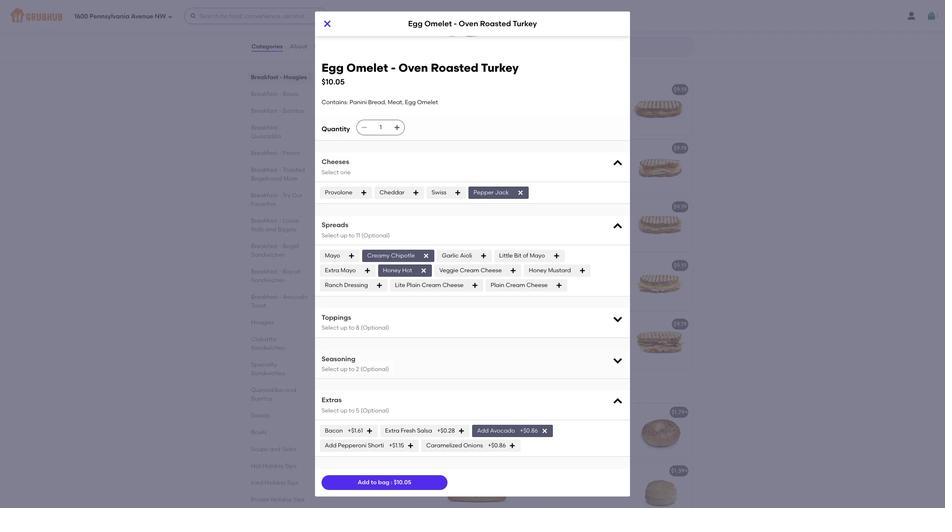 Task type: locate. For each thing, give the bounding box(es) containing it.
1 up from the top
[[340, 232, 348, 239]]

egg omelet - southwest chipotle bacon
[[334, 262, 447, 269]]

1 horizontal spatial jack,
[[567, 274, 582, 281]]

to inside toppings select up to 8 (optional)
[[349, 325, 355, 332]]

up down spreads
[[340, 232, 348, 239]]

contains:
[[334, 10, 361, 17], [334, 98, 361, 105], [322, 99, 348, 106], [334, 156, 361, 163], [334, 215, 361, 222], [518, 215, 544, 222], [334, 274, 361, 281], [518, 274, 544, 281], [334, 332, 361, 339], [518, 332, 544, 339]]

to left the 2
[[349, 366, 355, 373]]

(optional) right 5
[[361, 407, 389, 414]]

breakfast - toasted bagels and more tab
[[251, 166, 308, 183]]

jack, for bacon,
[[567, 274, 582, 281]]

up inside "spreads select up to 11 (optional)"
[[340, 232, 348, 239]]

honey for honey hot
[[383, 267, 401, 274]]

1 cali from the left
[[372, 321, 384, 328]]

1 vertical spatial $10.05
[[394, 479, 411, 486]]

breakfast for breakfast - bagel sandwiches tab
[[251, 243, 278, 250]]

meat, inside 'contains: provolone, panini bread, ranch dressing, meat, tomato, spinach, applewood smoked bacon, egg omelet'
[[564, 341, 580, 348]]

egg inside contains: panini bread, meat, egg omelet button
[[417, 156, 428, 163]]

breakfast down breakfast - panini tab
[[251, 167, 278, 174]]

cheese down veggie cream cheese
[[442, 282, 464, 289]]

applewood down dressing,
[[543, 349, 575, 356]]

0 horizontal spatial hoagies
[[251, 319, 274, 326]]

patty up contains: panini bread, egg omelet, sausage patty
[[582, 203, 597, 210]]

little bit of mayo
[[499, 252, 545, 259]]

svg image
[[190, 13, 196, 19], [361, 124, 368, 131], [394, 124, 400, 131], [361, 190, 367, 196], [413, 190, 419, 196], [364, 267, 371, 274], [420, 267, 427, 274], [510, 267, 517, 274], [579, 267, 586, 274], [472, 282, 478, 289], [556, 282, 562, 289], [612, 355, 624, 366], [612, 396, 624, 408], [509, 443, 516, 449]]

veggie down garlic
[[439, 267, 458, 274]]

3 sandwiches from the top
[[251, 345, 285, 352]]

breakfast - loose rolls and bagels tab
[[251, 217, 308, 234]]

add to bag : $10.05
[[358, 479, 411, 486]]

ranch
[[325, 282, 343, 289], [636, 321, 654, 328], [518, 341, 536, 348]]

to left 5
[[349, 407, 355, 414]]

1 vertical spatial omelet,
[[596, 215, 618, 222]]

0 horizontal spatial plain
[[334, 409, 348, 416]]

(optional)
[[362, 232, 390, 239], [361, 325, 389, 332], [361, 366, 389, 373], [361, 407, 389, 414]]

2 select from the top
[[322, 232, 339, 239]]

2 style from the left
[[569, 321, 583, 328]]

breakfast inside breakfast - quesadilla
[[251, 124, 278, 131]]

mayo right "of"
[[530, 252, 545, 259]]

+ for $1.39
[[685, 467, 688, 474]]

breakfast - panini
[[328, 62, 406, 72], [251, 150, 300, 157]]

sandwiches down specialty
[[251, 370, 285, 377]]

$9.19
[[674, 86, 687, 93], [674, 145, 687, 152], [490, 203, 503, 210], [674, 203, 687, 210], [490, 262, 503, 269], [674, 262, 687, 269], [674, 321, 687, 328]]

frozen
[[251, 496, 269, 503]]

1 vertical spatial $9.19 button
[[513, 139, 692, 193]]

1 horizontal spatial fresh
[[401, 428, 416, 434]]

classic
[[354, 467, 375, 474]]

quesadillas and burritos
[[251, 387, 296, 402]]

and
[[271, 175, 282, 182], [265, 226, 276, 233], [442, 321, 453, 328], [604, 321, 615, 328], [446, 385, 463, 395], [285, 387, 296, 394], [269, 446, 280, 453]]

breakfast inside breakfast - avocado toast
[[251, 294, 278, 301]]

3 up from the top
[[340, 366, 348, 373]]

egg omelet - spicy turkey & egg image
[[446, 0, 508, 46]]

0 horizontal spatial omelet,
[[408, 10, 431, 17]]

plain right lite
[[407, 282, 420, 289]]

bowls inside tab
[[251, 429, 267, 436]]

fresh inside contains: fresh salsa, egg omelet, tortilla, oven roasted turkey
[[362, 10, 377, 17]]

breakfast up "breakfast - burritos"
[[251, 91, 278, 98]]

to for spreads
[[349, 232, 355, 239]]

1 horizontal spatial mayo
[[341, 267, 356, 274]]

quantity
[[322, 125, 350, 133]]

hoagies tab
[[251, 318, 308, 327]]

1 horizontal spatial pepper
[[474, 189, 494, 196]]

1 vertical spatial breakfast - panini
[[251, 150, 300, 157]]

fresh for extra
[[401, 428, 416, 434]]

extra
[[325, 267, 339, 274], [385, 428, 399, 434]]

jalapenos,
[[518, 290, 549, 297]]

1 vertical spatial bowls
[[251, 429, 267, 436]]

omelet, for contains: fresh salsa, egg omelet, tortilla, oven roasted turkey
[[408, 10, 431, 17]]

1 horizontal spatial toasted
[[378, 385, 413, 395]]

smoked down ranch dressing
[[334, 290, 357, 297]]

1 horizontal spatial ranch
[[518, 341, 536, 348]]

contains: pepper jack, panini bread, creamy chipotle, applewood smoked bacon, salsa, egg omelet
[[334, 274, 437, 297]]

about button
[[289, 32, 308, 62]]

0 horizontal spatial cali
[[372, 321, 384, 328]]

0 horizontal spatial bagel
[[283, 243, 299, 250]]

panini inside contains: cheddar, panini bread, veggie cream cheese, meat, tomato, spinach, applewood smoked bacon, egg omelet
[[389, 332, 407, 339]]

0 horizontal spatial hot
[[251, 463, 261, 470]]

bowls tab
[[251, 428, 308, 437]]

1 sandwiches from the top
[[251, 251, 285, 258]]

to for toppings
[[349, 325, 355, 332]]

meat, down cheesy
[[399, 341, 415, 348]]

to inside "spreads select up to 11 (optional)"
[[349, 232, 355, 239]]

(optional) for toppings
[[361, 325, 389, 332]]

$10.05 inside egg omelet - oven roasted turkey $10.05
[[322, 77, 345, 86]]

pepper up chipotle,
[[362, 274, 382, 281]]

2 vertical spatial holiday
[[271, 496, 292, 503]]

(optional) for extras
[[361, 407, 389, 414]]

contains: panini bread, meat, egg omelet up input item quantity number field
[[322, 99, 438, 106]]

panini down egg omelet - cali style cheesy turkey and bacon
[[389, 332, 407, 339]]

0 horizontal spatial creamy
[[334, 282, 356, 289]]

omelet, inside contains: fresh salsa, egg omelet, tortilla, oven roasted turkey
[[408, 10, 431, 17]]

jack, inside the contains: pepper jack, panini bread, creamy chipotle, applewood smoked bacon, salsa, egg omelet
[[383, 274, 399, 281]]

select for toppings
[[322, 325, 339, 332]]

to
[[349, 232, 355, 239], [349, 325, 355, 332], [349, 366, 355, 373], [349, 407, 355, 414], [371, 479, 377, 486]]

1 vertical spatial creamy
[[334, 282, 356, 289]]

2 spinach, from the left
[[518, 349, 542, 356]]

favorites
[[251, 201, 276, 208]]

honey hot
[[383, 267, 412, 274]]

bagel
[[283, 243, 299, 250], [349, 409, 366, 416]]

0 vertical spatial tomato,
[[581, 341, 604, 348]]

0 horizontal spatial patty
[[543, 223, 558, 230]]

panini down input item quantity number field
[[362, 156, 379, 163]]

holiday down soups and sides
[[262, 463, 284, 470]]

sips up "frozen holiday sips" tab
[[287, 480, 299, 487]]

smoked inside contains: cheddar, panini bread, veggie cream cheese, meat, tomato, spinach, applewood smoked bacon, egg omelet
[[334, 357, 357, 364]]

1 horizontal spatial burritos
[[283, 107, 304, 114]]

chipotle up honey hot
[[391, 252, 415, 259]]

breakfast up favorites
[[251, 192, 278, 199]]

panini up input item quantity number field
[[362, 98, 379, 105]]

salsa,
[[378, 10, 395, 17], [379, 290, 395, 297]]

roasted inside egg omelet - oven roasted turkey $10.05
[[431, 61, 478, 75]]

bacon, inside contains: pepper jack, panini bread, applewood smoked bacon, jalapenos, egg omelet
[[575, 282, 595, 289]]

4 select from the top
[[322, 366, 339, 373]]

(optional) inside "spreads select up to 11 (optional)"
[[362, 232, 390, 239]]

salsa, inside contains: fresh salsa, egg omelet, tortilla, oven roasted turkey
[[378, 10, 395, 17]]

hot
[[402, 267, 412, 274], [251, 463, 261, 470]]

egg
[[396, 10, 407, 17], [408, 19, 423, 28], [322, 61, 344, 75], [405, 99, 416, 106], [379, 106, 390, 113], [417, 156, 428, 163], [334, 203, 345, 210], [518, 203, 529, 210], [417, 215, 428, 222], [584, 215, 595, 222], [334, 262, 345, 269], [518, 262, 529, 269], [397, 290, 407, 297], [550, 290, 561, 297], [334, 321, 345, 328], [518, 321, 529, 328], [379, 357, 390, 364], [518, 357, 529, 364]]

mayo up ranch dressing
[[341, 267, 356, 274]]

select inside toppings select up to 8 (optional)
[[322, 325, 339, 332]]

+$0.28
[[437, 428, 455, 434]]

biscuit
[[283, 268, 301, 275], [518, 467, 537, 474]]

breakfast for breakfast - bowls 'tab'
[[251, 91, 278, 98]]

1 vertical spatial hot
[[251, 463, 261, 470]]

panini up lite
[[400, 274, 417, 281]]

patty inside contains: panini bread, egg omelet, sausage patty
[[543, 223, 558, 230]]

0 horizontal spatial honey
[[383, 267, 401, 274]]

more up try
[[284, 175, 298, 182]]

panini right 'mustard'
[[584, 274, 601, 281]]

2 vertical spatial bagels
[[415, 385, 444, 395]]

svg image
[[927, 11, 937, 21], [168, 14, 173, 19], [322, 19, 332, 29], [612, 158, 624, 169], [455, 190, 461, 196], [517, 190, 524, 196], [612, 221, 624, 232], [348, 253, 355, 259], [423, 253, 430, 259], [480, 253, 487, 259], [553, 253, 560, 259], [376, 282, 383, 289], [612, 313, 624, 325], [366, 428, 373, 435], [458, 428, 465, 435], [541, 428, 548, 435], [407, 443, 414, 449]]

style for cheesy
[[385, 321, 399, 328]]

2 horizontal spatial plain
[[491, 282, 504, 289]]

hoagies
[[284, 74, 307, 81], [251, 319, 274, 326]]

soups and sides tab
[[251, 445, 308, 454]]

$9.19 for contains: pepper jack, panini bread, applewood smoked bacon, jalapenos, egg omelet
[[674, 262, 687, 269]]

to left 8
[[349, 325, 355, 332]]

sides
[[282, 446, 297, 453]]

breakfast - biscuit sandwiches
[[251, 268, 301, 284]]

spinach, down dressing,
[[518, 349, 542, 356]]

plain down little
[[491, 282, 504, 289]]

bagel inside breakfast - bagel sandwiches
[[283, 243, 299, 250]]

avocado
[[283, 294, 308, 301], [490, 428, 515, 434]]

extras
[[322, 396, 342, 404]]

up down seasoning
[[340, 366, 348, 373]]

avenue
[[131, 13, 153, 20]]

ranch inside 'contains: provolone, panini bread, ranch dressing, meat, tomato, spinach, applewood smoked bacon, egg omelet'
[[518, 341, 536, 348]]

bagels inside breakfast - loose rolls and bagels
[[278, 226, 296, 233]]

0 horizontal spatial avocado
[[283, 294, 308, 301]]

pepper for egg omelet - southwest chipotle bacon
[[362, 274, 382, 281]]

1 vertical spatial sips
[[287, 480, 299, 487]]

hoagies up breakfast - bowls 'tab'
[[284, 74, 307, 81]]

egg omelet - oven roasted turkey image
[[446, 198, 508, 251]]

1 honey from the left
[[383, 267, 401, 274]]

pepperoni
[[338, 442, 366, 449]]

sips down iced holiday sips tab at the left of page
[[293, 496, 305, 503]]

- inside breakfast - bagel sandwiches
[[279, 243, 281, 250]]

more
[[284, 175, 298, 182], [465, 385, 487, 395]]

0 vertical spatial more
[[284, 175, 298, 182]]

1 vertical spatial toasted
[[378, 385, 413, 395]]

pepper down egg omelet - spicy bacon
[[546, 274, 566, 281]]

0 horizontal spatial breakfast - toasted bagels and more
[[251, 167, 305, 182]]

omelet inside contains: panini bread, applewood smoked bacon, egg omelet
[[391, 106, 412, 113]]

breakfast for breakfast - toasted bagels and more tab
[[251, 167, 278, 174]]

cream down cheddar,
[[354, 341, 374, 348]]

(optional) inside toppings select up to 8 (optional)
[[361, 325, 389, 332]]

contains: fresh salsa, egg omelet, tortilla, oven roasted turkey button
[[329, 0, 508, 46]]

0 vertical spatial sips
[[285, 463, 296, 470]]

avocado up $1.49 +
[[490, 428, 515, 434]]

1 horizontal spatial extra
[[385, 428, 399, 434]]

contains: panini bread, meat, egg omelet up cheddar
[[334, 156, 428, 172]]

0 horizontal spatial burritos
[[251, 395, 272, 402]]

+ for $1.49
[[501, 467, 504, 474]]

$9.19 for contains: panini bread, egg omelet, sausage patty
[[674, 203, 687, 210]]

holiday down hot holiday sips
[[265, 480, 286, 487]]

up inside toppings select up to 8 (optional)
[[340, 325, 348, 332]]

panini inside contains: pepper jack, panini bread, applewood smoked bacon, jalapenos, egg omelet
[[584, 274, 601, 281]]

0 vertical spatial bagel
[[283, 243, 299, 250]]

breakfast - biscuit sandwiches tab
[[251, 267, 308, 285]]

1 horizontal spatial honey
[[529, 267, 547, 274]]

0 vertical spatial bagels
[[251, 175, 270, 182]]

contains: for oven
[[334, 10, 361, 17]]

breakfast inside 'tab'
[[251, 91, 278, 98]]

bagel down the "breakfast - loose rolls and bagels" tab
[[283, 243, 299, 250]]

sandwiches inside breakfast - biscuit sandwiches
[[251, 277, 285, 284]]

frozen holiday sips tab
[[251, 496, 308, 504]]

sips down sides
[[285, 463, 296, 470]]

2 sandwiches from the top
[[251, 277, 285, 284]]

extra for extra mayo
[[325, 267, 339, 274]]

egg inside egg omelet - oven roasted turkey $10.05
[[322, 61, 344, 75]]

1 horizontal spatial sausage
[[556, 203, 581, 210]]

$9.19 for contains: pepper jack, panini bread, creamy chipotle, applewood smoked bacon, salsa, egg omelet
[[490, 262, 503, 269]]

bowls inside 'tab'
[[283, 91, 299, 98]]

1 vertical spatial contains: panini bread, meat, egg omelet
[[334, 156, 428, 172]]

panini up breakfast - toasted bagels and more tab
[[283, 150, 300, 157]]

0 vertical spatial bowls
[[283, 91, 299, 98]]

smoked inside contains: panini bread, applewood smoked bacon, egg omelet
[[334, 106, 357, 113]]

0 horizontal spatial jack,
[[383, 274, 399, 281]]

(optional) right 11 at the top
[[362, 232, 390, 239]]

+$0.86 for caramelized onions
[[488, 442, 506, 449]]

bacon, inside contains: cheddar, panini bread, veggie cream cheese, meat, tomato, spinach, applewood smoked bacon, egg omelet
[[358, 357, 377, 364]]

2 vertical spatial sips
[[293, 496, 305, 503]]

honey down creamy chipotle on the left of the page
[[383, 267, 401, 274]]

cheese for veggie cream cheese
[[481, 267, 502, 274]]

sausage up contains: panini bread, egg omelet, sausage patty
[[556, 203, 581, 210]]

0 horizontal spatial sausage
[[518, 223, 542, 230]]

chipotle
[[391, 252, 415, 259], [403, 262, 427, 269]]

1 horizontal spatial bowls
[[283, 91, 299, 98]]

0 horizontal spatial toasted
[[283, 167, 305, 174]]

select inside seasoning select up to 2 (optional)
[[322, 366, 339, 373]]

1 vertical spatial salsa,
[[379, 290, 395, 297]]

1 vertical spatial hoagies
[[251, 319, 274, 326]]

3 select from the top
[[322, 325, 339, 332]]

contains: fresh salsa, egg omelet, tortilla, oven roasted turkey
[[334, 10, 431, 25]]

omelet, for contains: panini bread, egg omelet, sausage patty
[[596, 215, 618, 222]]

0 vertical spatial +$0.86
[[520, 428, 538, 434]]

applewood down honey hot
[[384, 282, 416, 289]]

1 spinach, from the left
[[358, 349, 382, 356]]

smoked up the 2
[[334, 357, 357, 364]]

select for seasoning
[[322, 366, 339, 373]]

plain down extras
[[334, 409, 348, 416]]

breakfast down quesadilla
[[251, 150, 278, 157]]

tortilla,
[[334, 18, 354, 25]]

1 select from the top
[[322, 169, 339, 176]]

1 $9.19 button from the top
[[513, 81, 692, 134]]

0 horizontal spatial spinach,
[[358, 349, 382, 356]]

breakfast for breakfast - try our favorites tab in the top left of the page
[[251, 192, 278, 199]]

contains: panini bread, meat, egg omelet up 11 at the top
[[334, 215, 428, 230]]

breakfast for breakfast - panini tab
[[251, 150, 278, 157]]

1 vertical spatial fresh
[[401, 428, 416, 434]]

bacon, up the 2
[[358, 357, 377, 364]]

tomato, down "egg omelet - cali style turkey and bacon ranch"
[[581, 341, 604, 348]]

up down toppings
[[340, 325, 348, 332]]

1 jack, from the left
[[383, 274, 399, 281]]

2 vertical spatial contains: panini bread, meat, egg omelet
[[334, 215, 428, 230]]

0 horizontal spatial tomato,
[[334, 349, 357, 356]]

about
[[290, 43, 307, 50]]

0 vertical spatial sausage
[[556, 203, 581, 210]]

avocado inside breakfast - avocado toast
[[283, 294, 308, 301]]

sandwiches inside breakfast - bagel sandwiches
[[251, 251, 285, 258]]

sandwiches
[[251, 251, 285, 258], [251, 277, 285, 284], [251, 345, 285, 352], [251, 370, 285, 377]]

bacon, down "egg omelet - cali style turkey and bacon ranch"
[[601, 349, 620, 356]]

bacon, up input item quantity number field
[[358, 106, 377, 113]]

applewood
[[400, 98, 432, 105], [384, 282, 416, 289], [518, 282, 550, 289], [384, 349, 416, 356], [543, 349, 575, 356]]

11
[[356, 232, 360, 239]]

egg omelet - oven roasted turkey $10.05
[[322, 61, 519, 86]]

breakfast up quesadilla
[[251, 124, 278, 131]]

egg inside contains: cheddar, panini bread, veggie cream cheese, meat, tomato, spinach, applewood smoked bacon, egg omelet
[[379, 357, 390, 364]]

breakfast - avocado toast
[[251, 294, 308, 309]]

breakfast - burritos tab
[[251, 107, 308, 115]]

try
[[283, 192, 291, 199]]

0 horizontal spatial $10.05
[[322, 77, 345, 86]]

contains: inside contains: pepper jack, panini bread, applewood smoked bacon, jalapenos, egg omelet
[[518, 274, 544, 281]]

sandwiches up breakfast - avocado toast
[[251, 277, 285, 284]]

0 vertical spatial creamy
[[367, 252, 390, 259]]

honey mustard
[[529, 267, 571, 274]]

0 horizontal spatial bagels
[[251, 175, 270, 182]]

+$0.86 down add avocado
[[488, 442, 506, 449]]

add up the onions
[[477, 428, 489, 434]]

cali up provolone,
[[556, 321, 567, 328]]

creamy up southwest
[[367, 252, 390, 259]]

to left 11 at the top
[[349, 232, 355, 239]]

1 horizontal spatial tomato,
[[581, 341, 604, 348]]

cheese
[[481, 267, 502, 274], [442, 282, 464, 289], [527, 282, 548, 289]]

creamy
[[367, 252, 390, 259], [334, 282, 356, 289]]

applewood inside 'contains: provolone, panini bread, ranch dressing, meat, tomato, spinach, applewood smoked bacon, egg omelet'
[[543, 349, 575, 356]]

jack, for applewood
[[383, 274, 399, 281]]

select inside extras select up to 5 (optional)
[[322, 407, 339, 414]]

jack, down the spicy
[[567, 274, 582, 281]]

contains: panini bread, meat, egg omelet for egg omelet - ham image
[[334, 156, 428, 172]]

omelet inside 'contains: provolone, panini bread, ranch dressing, meat, tomato, spinach, applewood smoked bacon, egg omelet'
[[530, 357, 551, 364]]

style
[[385, 321, 399, 328], [569, 321, 583, 328]]

2 jack, from the left
[[567, 274, 582, 281]]

pepper jack
[[474, 189, 509, 196]]

smoked inside 'contains: provolone, panini bread, ranch dressing, meat, tomato, spinach, applewood smoked bacon, egg omelet'
[[577, 349, 599, 356]]

$10.05 down reviews 'button'
[[322, 77, 345, 86]]

breakfast down breakfast - bagel sandwiches
[[251, 268, 278, 275]]

breakfast for breakfast - avocado toast tab
[[251, 294, 278, 301]]

iced holiday sips
[[251, 480, 299, 487]]

contains: provolone, panini bread, ranch dressing, meat, tomato, spinach, applewood smoked bacon, egg omelet
[[518, 332, 620, 364]]

breakfast
[[328, 62, 371, 72], [251, 74, 278, 81], [251, 91, 278, 98], [251, 107, 278, 114], [251, 124, 278, 131], [251, 150, 278, 157], [251, 167, 278, 174], [251, 192, 278, 199], [251, 217, 278, 224], [251, 243, 278, 250], [251, 268, 278, 275], [251, 294, 278, 301], [328, 385, 371, 395]]

plain bagel image
[[446, 403, 508, 457]]

loose
[[283, 217, 299, 224]]

0 horizontal spatial mayo
[[325, 252, 340, 259]]

soups and sides
[[251, 446, 297, 453]]

plain inside 'button'
[[334, 409, 348, 416]]

quesadillas and burritos tab
[[251, 386, 308, 403]]

1 vertical spatial bagels
[[278, 226, 296, 233]]

cream up jalapenos,
[[506, 282, 525, 289]]

$9.19 for contains: provolone, panini bread, ranch dressing, meat, tomato, spinach, applewood smoked bacon, egg omelet
[[674, 321, 687, 328]]

spinach, inside 'contains: provolone, panini bread, ranch dressing, meat, tomato, spinach, applewood smoked bacon, egg omelet'
[[518, 349, 542, 356]]

contains: panini bread, meat, egg omelet inside button
[[334, 156, 428, 172]]

2 vertical spatial ranch
[[518, 341, 536, 348]]

1 horizontal spatial cheese
[[481, 267, 502, 274]]

select inside "spreads select up to 11 (optional)"
[[322, 232, 339, 239]]

pepper inside contains: pepper jack, panini bread, applewood smoked bacon, jalapenos, egg omelet
[[546, 274, 566, 281]]

contains: for meat,
[[518, 332, 544, 339]]

toppings
[[322, 314, 351, 322]]

style up provolone,
[[569, 321, 583, 328]]

1 vertical spatial holiday
[[265, 480, 286, 487]]

2 horizontal spatial add
[[477, 428, 489, 434]]

0 horizontal spatial veggie
[[334, 341, 353, 348]]

2 horizontal spatial mayo
[[530, 252, 545, 259]]

cheesy
[[400, 321, 421, 328]]

contains: inside contains: cheddar, panini bread, veggie cream cheese, meat, tomato, spinach, applewood smoked bacon, egg omelet
[[334, 332, 361, 339]]

burritos for breakfast - burritos
[[283, 107, 304, 114]]

patty down egg omelet - sausage patty
[[543, 223, 558, 230]]

smoked up quantity
[[334, 106, 357, 113]]

breakfast inside breakfast - loose rolls and bagels
[[251, 217, 278, 224]]

contains: panini bread, meat, egg omelet
[[322, 99, 438, 106], [334, 156, 428, 172], [334, 215, 428, 230]]

1 horizontal spatial hot
[[402, 267, 412, 274]]

2 up from the top
[[340, 325, 348, 332]]

cheese up jalapenos,
[[527, 282, 548, 289]]

4 sandwiches from the top
[[251, 370, 285, 377]]

holiday
[[262, 463, 284, 470], [265, 480, 286, 487], [271, 496, 292, 503]]

contains: inside 'contains: provolone, panini bread, ranch dressing, meat, tomato, spinach, applewood smoked bacon, egg omelet'
[[518, 332, 544, 339]]

breakfast for breakfast - biscuit sandwiches tab
[[251, 268, 278, 275]]

0 vertical spatial extra
[[325, 267, 339, 274]]

ciabatta
[[251, 336, 276, 343]]

- inside 'tab'
[[279, 91, 281, 98]]

select down extras
[[322, 407, 339, 414]]

1 style from the left
[[385, 321, 399, 328]]

applewood inside the contains: pepper jack, panini bread, creamy chipotle, applewood smoked bacon, salsa, egg omelet
[[384, 282, 416, 289]]

bagel up +$1.61
[[349, 409, 366, 416]]

1 vertical spatial bagel
[[349, 409, 366, 416]]

0 vertical spatial add
[[477, 428, 489, 434]]

turkey
[[396, 18, 414, 25], [513, 19, 537, 28], [481, 61, 519, 75], [413, 203, 431, 210], [422, 321, 441, 328], [584, 321, 602, 328]]

mayo up extra mayo
[[325, 252, 340, 259]]

0 horizontal spatial biscuit
[[283, 268, 301, 275]]

bacon, inside the contains: pepper jack, panini bread, creamy chipotle, applewood smoked bacon, salsa, egg omelet
[[358, 290, 377, 297]]

egg omelet - egg image
[[630, 81, 692, 134]]

more inside breakfast - toasted bagels and more tab
[[284, 175, 298, 182]]

smoked down "egg omelet - cali style turkey and bacon ranch"
[[577, 349, 599, 356]]

jack, inside contains: pepper jack, panini bread, applewood smoked bacon, jalapenos, egg omelet
[[567, 274, 582, 281]]

1 vertical spatial egg omelet - oven roasted turkey
[[334, 203, 431, 210]]

applewood down egg omelet - oven roasted turkey $10.05
[[400, 98, 432, 105]]

onions
[[463, 442, 483, 449]]

contains: inside the contains: pepper jack, panini bread, creamy chipotle, applewood smoked bacon, salsa, egg omelet
[[334, 274, 361, 281]]

breakfast down 'breakfast - bowls'
[[251, 107, 278, 114]]

(optional) inside extras select up to 5 (optional)
[[361, 407, 389, 414]]

meat, inside contains: cheddar, panini bread, veggie cream cheese, meat, tomato, spinach, applewood smoked bacon, egg omelet
[[399, 341, 415, 348]]

2 honey from the left
[[529, 267, 547, 274]]

bread, inside contains: panini bread, egg omelet, sausage patty
[[564, 215, 582, 222]]

holiday for frozen
[[271, 496, 292, 503]]

2 cali from the left
[[556, 321, 567, 328]]

1 vertical spatial sausage
[[518, 223, 542, 230]]

cheese down little
[[481, 267, 502, 274]]

hot inside tab
[[251, 463, 261, 470]]

breakfast - bagel sandwiches tab
[[251, 242, 308, 259]]

breakfast inside breakfast - try our favorites
[[251, 192, 278, 199]]

$10.05 right :
[[394, 479, 411, 486]]

smoked
[[334, 106, 357, 113], [551, 282, 574, 289], [334, 290, 357, 297], [577, 349, 599, 356], [334, 357, 357, 364]]

1 vertical spatial +$0.86
[[488, 442, 506, 449]]

0 vertical spatial avocado
[[283, 294, 308, 301]]

cream down aioli
[[460, 267, 479, 274]]

0 vertical spatial omelet,
[[408, 10, 431, 17]]

select for spreads
[[322, 232, 339, 239]]

egg inside contains: panini bread, applewood smoked bacon, egg omelet
[[379, 106, 390, 113]]

mustard
[[548, 267, 571, 274]]

2 $9.19 button from the top
[[513, 139, 692, 193]]

sandwiches down ciabatta
[[251, 345, 285, 352]]

0 vertical spatial egg omelet - oven roasted turkey
[[408, 19, 537, 28]]

breakfast for the "breakfast - loose rolls and bagels" tab
[[251, 217, 278, 224]]

spreads select up to 11 (optional)
[[322, 221, 390, 239]]

and inside breakfast - loose rolls and bagels
[[265, 226, 276, 233]]

svg image inside 1 "button"
[[927, 11, 937, 21]]

bacon, down egg omelet - spicy bacon
[[575, 282, 595, 289]]

0 vertical spatial ranch
[[325, 282, 343, 289]]

tomato, up the 2
[[334, 349, 357, 356]]

1 vertical spatial avocado
[[490, 428, 515, 434]]

1 horizontal spatial bagel
[[349, 409, 366, 416]]

omelet
[[424, 19, 452, 28], [346, 61, 388, 75], [417, 99, 438, 106], [391, 106, 412, 113], [334, 165, 355, 172], [346, 203, 367, 210], [530, 203, 551, 210], [334, 223, 355, 230], [346, 262, 367, 269], [530, 262, 551, 269], [409, 290, 430, 297], [562, 290, 583, 297], [346, 321, 367, 328], [530, 321, 551, 328], [391, 357, 412, 364], [530, 357, 551, 364]]

burritos down quesadillas
[[251, 395, 272, 402]]

1 vertical spatial more
[[465, 385, 487, 395]]

-
[[454, 19, 457, 28], [391, 61, 396, 75], [373, 62, 376, 72], [280, 74, 282, 81], [279, 91, 281, 98], [279, 107, 281, 114], [279, 124, 281, 131], [279, 150, 281, 157], [279, 167, 281, 174], [279, 192, 281, 199], [368, 203, 371, 210], [552, 203, 555, 210], [279, 217, 281, 224], [279, 243, 281, 250], [368, 262, 371, 269], [552, 262, 555, 269], [279, 268, 281, 275], [279, 294, 281, 301], [368, 321, 371, 328], [552, 321, 555, 328], [373, 385, 376, 395]]

panini inside contains: panini bread, applewood smoked bacon, egg omelet
[[362, 98, 379, 105]]

1 vertical spatial tomato,
[[334, 349, 357, 356]]

shorti
[[368, 442, 384, 449]]

egg omelet - southwest chipotle bacon image
[[446, 257, 508, 310]]

ciabatta sandwiches tab
[[251, 335, 308, 352]]

toppings select up to 8 (optional)
[[322, 314, 389, 332]]

4 up from the top
[[340, 407, 348, 414]]

hot up iced
[[251, 463, 261, 470]]

+$0.86 right add avocado
[[520, 428, 538, 434]]

pepper inside the contains: pepper jack, panini bread, creamy chipotle, applewood smoked bacon, salsa, egg omelet
[[362, 274, 382, 281]]

seasoning
[[322, 355, 355, 363]]

5 select from the top
[[322, 407, 339, 414]]

contains: inside contains: panini bread, applewood smoked bacon, egg omelet
[[334, 98, 361, 105]]

bowls up soups
[[251, 429, 267, 436]]

sausage up "of"
[[518, 223, 542, 230]]

panini down egg omelet - sausage patty
[[546, 215, 563, 222]]

select down toppings
[[322, 325, 339, 332]]

breakfast - try our favorites
[[251, 192, 303, 208]]

1 horizontal spatial cali
[[556, 321, 567, 328]]

0 vertical spatial holiday
[[262, 463, 284, 470]]

1 horizontal spatial add
[[358, 479, 370, 486]]

frozen holiday sips
[[251, 496, 305, 503]]

$1.39 +
[[671, 467, 688, 474]]

panini inside tab
[[283, 150, 300, 157]]

jack, down the egg omelet - southwest chipotle bacon
[[383, 274, 399, 281]]

oven
[[355, 18, 370, 25], [459, 19, 478, 28], [398, 61, 428, 75], [372, 203, 387, 210]]

+$0.86
[[520, 428, 538, 434], [488, 442, 506, 449]]

burritos
[[283, 107, 304, 114], [251, 395, 272, 402]]

0 vertical spatial toasted
[[283, 167, 305, 174]]

(optional) right the 2
[[361, 366, 389, 373]]

holiday inside tab
[[265, 480, 286, 487]]

contains: inside contains: fresh salsa, egg omelet, tortilla, oven roasted turkey
[[334, 10, 361, 17]]

chipotle up 'lite plain cream cheese' at the left bottom
[[403, 262, 427, 269]]

0 horizontal spatial +$0.86
[[488, 442, 506, 449]]

sandwiches up breakfast - biscuit sandwiches
[[251, 251, 285, 258]]

add for add pepperoni shorti
[[325, 442, 337, 449]]

breakfast inside breakfast - biscuit sandwiches
[[251, 268, 278, 275]]

holiday for iced
[[265, 480, 286, 487]]

0 vertical spatial breakfast - panini
[[328, 62, 406, 72]]

add down classic
[[358, 479, 370, 486]]

turkey inside contains: fresh salsa, egg omelet, tortilla, oven roasted turkey
[[396, 18, 414, 25]]

biscuit down breakfast - bagel sandwiches tab
[[283, 268, 301, 275]]

1 horizontal spatial spinach,
[[518, 349, 542, 356]]

$10.05
[[322, 77, 345, 86], [394, 479, 411, 486]]

to left bag
[[371, 479, 377, 486]]

1 horizontal spatial creamy
[[367, 252, 390, 259]]



Task type: describe. For each thing, give the bounding box(es) containing it.
cheese,
[[375, 341, 398, 348]]

omelet inside contains: pepper jack, panini bread, applewood smoked bacon, jalapenos, egg omelet
[[562, 290, 583, 297]]

egg omelet - sausage patty
[[518, 203, 597, 210]]

$1.49 +
[[487, 467, 504, 474]]

swiss
[[432, 189, 446, 196]]

contains: panini bread, applewood smoked bacon, egg omelet
[[334, 98, 432, 113]]

add avocado
[[477, 428, 515, 434]]

plain for plain cream cheese
[[491, 282, 504, 289]]

Input item quantity number field
[[372, 120, 390, 135]]

turkey inside egg omelet - oven roasted turkey $10.05
[[481, 61, 519, 75]]

extra fresh salsa
[[385, 428, 432, 434]]

egg omelet - applewood smoked bacon image
[[446, 81, 508, 134]]

egg omelet - cali style turkey and bacon ranch image
[[630, 315, 692, 369]]

fresh for contains:
[[362, 10, 377, 17]]

hot holiday sips
[[251, 463, 296, 470]]

bacon, inside contains: panini bread, applewood smoked bacon, egg omelet
[[358, 106, 377, 113]]

meat, up input item quantity number field
[[388, 99, 404, 106]]

bacon, inside 'contains: provolone, panini bread, ranch dressing, meat, tomato, spinach, applewood smoked bacon, egg omelet'
[[601, 349, 620, 356]]

oven inside egg omelet - oven roasted turkey $10.05
[[398, 61, 428, 75]]

add for add avocado
[[477, 428, 489, 434]]

everything bagel image
[[630, 403, 692, 457]]

- inside breakfast - biscuit sandwiches
[[279, 268, 281, 275]]

$1.79 +
[[671, 409, 688, 416]]

egg omelet - cali style cheesy turkey and bacon
[[334, 321, 473, 328]]

contains: panini bread, meat, egg omelet button
[[329, 139, 508, 193]]

smoked inside the contains: pepper jack, panini bread, creamy chipotle, applewood smoked bacon, salsa, egg omelet
[[334, 290, 357, 297]]

$1.49
[[487, 467, 501, 474]]

bread, inside contains: pepper jack, panini bread, applewood smoked bacon, jalapenos, egg omelet
[[602, 274, 621, 281]]

creamy chipotle
[[367, 252, 415, 259]]

breakfast - quesadilla tab
[[251, 123, 308, 141]]

veggie cream cheese
[[439, 267, 502, 274]]

contains: for egg
[[334, 98, 361, 105]]

style for turkey
[[569, 321, 583, 328]]

0 vertical spatial veggie
[[439, 267, 458, 274]]

egg inside contains: fresh salsa, egg omelet, tortilla, oven roasted turkey
[[396, 10, 407, 17]]

breakfast - hoagies
[[251, 74, 307, 81]]

up for spreads
[[340, 232, 348, 239]]

bread, inside contains: panini bread, applewood smoked bacon, egg omelet
[[380, 98, 399, 105]]

wheat
[[334, 467, 353, 474]]

1 vertical spatial chipotle
[[403, 262, 427, 269]]

2 vertical spatial add
[[358, 479, 370, 486]]

ranch dressing
[[325, 282, 368, 289]]

- inside breakfast - avocado toast
[[279, 294, 281, 301]]

applewood inside contains: panini bread, applewood smoked bacon, egg omelet
[[400, 98, 432, 105]]

garlic aioli
[[442, 252, 472, 259]]

toasted inside breakfast - toasted bagels and more tab
[[283, 167, 305, 174]]

+$1.61
[[348, 428, 363, 434]]

sandwiches inside ciabatta sandwiches tab
[[251, 345, 285, 352]]

breakfast down reviews 'button'
[[328, 62, 371, 72]]

1 horizontal spatial $10.05
[[394, 479, 411, 486]]

select for cheeses
[[322, 169, 339, 176]]

provolone,
[[546, 332, 575, 339]]

specialty sandwiches
[[251, 361, 285, 377]]

applewood inside contains: pepper jack, panini bread, applewood smoked bacon, jalapenos, egg omelet
[[518, 282, 550, 289]]

1 button
[[927, 9, 939, 23]]

egg inside contains: pepper jack, panini bread, applewood smoked bacon, jalapenos, egg omelet
[[550, 290, 561, 297]]

pennsylvania
[[90, 13, 129, 20]]

1 vertical spatial biscuit
[[518, 467, 537, 474]]

quesadillas
[[251, 387, 284, 394]]

plain cream cheese
[[491, 282, 548, 289]]

roll
[[376, 467, 387, 474]]

add pepperoni shorti
[[325, 442, 384, 449]]

reviews
[[314, 43, 337, 50]]

veggie inside contains: cheddar, panini bread, veggie cream cheese, meat, tomato, spinach, applewood smoked bacon, egg omelet
[[334, 341, 353, 348]]

nw
[[155, 13, 166, 20]]

oven inside contains: fresh salsa, egg omelet, tortilla, oven roasted turkey
[[355, 18, 370, 25]]

breakfast for breakfast - burritos tab
[[251, 107, 278, 114]]

and inside tab
[[269, 446, 280, 453]]

breakfast - burritos
[[251, 107, 304, 114]]

- inside breakfast - try our favorites
[[279, 192, 281, 199]]

bagels inside breakfast - toasted bagels and more tab
[[251, 175, 270, 182]]

$1.39
[[671, 467, 685, 474]]

quesadilla
[[251, 133, 281, 140]]

cheeses select one
[[322, 158, 351, 176]]

bread, inside 'contains: provolone, panini bread, ranch dressing, meat, tomato, spinach, applewood smoked bacon, egg omelet'
[[595, 332, 613, 339]]

up for extras
[[340, 407, 348, 414]]

cheeses
[[322, 158, 349, 166]]

our
[[292, 192, 303, 199]]

0 horizontal spatial ranch
[[325, 282, 343, 289]]

creamy inside the contains: pepper jack, panini bread, creamy chipotle, applewood smoked bacon, salsa, egg omelet
[[334, 282, 356, 289]]

holiday for hot
[[262, 463, 284, 470]]

egg omelet - honey smoked turkey image
[[630, 139, 692, 193]]

omelet inside egg omelet - oven roasted turkey $10.05
[[346, 61, 388, 75]]

contains: panini bread, meat, egg omelet for egg omelet - oven roasted turkey image
[[334, 215, 428, 230]]

southwest
[[372, 262, 402, 269]]

contains: panini bread, egg omelet, sausage patty
[[518, 215, 618, 230]]

ciabatta sandwiches
[[251, 336, 285, 352]]

extra mayo
[[325, 267, 356, 274]]

categories button
[[251, 32, 283, 62]]

2
[[356, 366, 359, 373]]

$9.19 for contains: panini bread, meat, egg omelet
[[490, 203, 503, 210]]

meat, inside contains: panini bread, meat, egg omelet button
[[400, 156, 416, 163]]

bagel inside 'button'
[[349, 409, 366, 416]]

salsa, inside the contains: pepper jack, panini bread, creamy chipotle, applewood smoked bacon, salsa, egg omelet
[[379, 290, 395, 297]]

+ for $1.79
[[685, 409, 688, 416]]

burritos for quesadillas and burritos
[[251, 395, 272, 402]]

0 horizontal spatial cheese
[[442, 282, 464, 289]]

- inside breakfast - loose rolls and bagels
[[279, 217, 281, 224]]

cali for turkey
[[556, 321, 567, 328]]

salsa
[[417, 428, 432, 434]]

+$1.15
[[389, 442, 404, 449]]

specialty sandwiches tab
[[251, 361, 308, 378]]

wheat classic roll
[[334, 467, 387, 474]]

egg inside contains: panini bread, egg omelet, sausage patty
[[584, 215, 595, 222]]

panini right spreads
[[362, 215, 379, 222]]

applewood inside contains: cheddar, panini bread, veggie cream cheese, meat, tomato, spinach, applewood smoked bacon, egg omelet
[[384, 349, 416, 356]]

contains: for chipotle,
[[334, 274, 361, 281]]

contains: for patty
[[518, 215, 544, 222]]

$9.19 button for contains: panini bread, applewood smoked bacon, egg omelet button
[[513, 81, 692, 134]]

panini inside contains: panini bread, egg omelet, sausage patty
[[546, 215, 563, 222]]

spinach, inside contains: cheddar, panini bread, veggie cream cheese, meat, tomato, spinach, applewood smoked bacon, egg omelet
[[358, 349, 382, 356]]

sandwiches inside the specialty sandwiches tab
[[251, 370, 285, 377]]

cream inside contains: cheddar, panini bread, veggie cream cheese, meat, tomato, spinach, applewood smoked bacon, egg omelet
[[354, 341, 374, 348]]

sips for hot holiday sips
[[285, 463, 296, 470]]

breakfast up extras select up to 5 (optional)
[[328, 385, 371, 395]]

of
[[523, 252, 528, 259]]

wheat classic roll image
[[446, 462, 508, 508]]

breakfast - panini inside tab
[[251, 150, 300, 157]]

roasted inside contains: fresh salsa, egg omelet, tortilla, oven roasted turkey
[[372, 18, 395, 25]]

specialty
[[251, 361, 277, 368]]

egg omelet - ham image
[[446, 139, 508, 193]]

8
[[356, 325, 359, 332]]

breakfast - avocado toast tab
[[251, 293, 308, 310]]

to for extras
[[349, 407, 355, 414]]

dressing
[[344, 282, 368, 289]]

0 vertical spatial patty
[[582, 203, 597, 210]]

jack
[[495, 189, 509, 196]]

sips for frozen holiday sips
[[293, 496, 305, 503]]

panini up contains: panini bread, applewood smoked bacon, egg omelet
[[378, 62, 406, 72]]

breakfast - hoagies tab
[[251, 73, 308, 82]]

cali for cheesy
[[372, 321, 384, 328]]

egg omelet - sausage patty image
[[630, 198, 692, 251]]

contains: for smoked
[[518, 274, 544, 281]]

select for extras
[[322, 407, 339, 414]]

contains: panini bread, applewood smoked bacon, egg omelet button
[[329, 81, 508, 134]]

breakfast - toasted bagels and more inside tab
[[251, 167, 305, 182]]

little
[[499, 252, 513, 259]]

bread, inside the contains: pepper jack, panini bread, creamy chipotle, applewood smoked bacon, salsa, egg omelet
[[419, 274, 437, 281]]

honey for honey mustard
[[529, 267, 547, 274]]

0 vertical spatial chipotle
[[391, 252, 415, 259]]

biscuit image
[[630, 462, 692, 508]]

extras select up to 5 (optional)
[[322, 396, 389, 414]]

hot holiday sips tab
[[251, 462, 308, 471]]

cream right lite
[[422, 282, 441, 289]]

breakfast - panini tab
[[251, 149, 308, 158]]

egg omelet - spicy bacon
[[518, 262, 591, 269]]

bread, inside contains: cheddar, panini bread, veggie cream cheese, meat, tomato, spinach, applewood smoked bacon, egg omelet
[[408, 332, 426, 339]]

egg omelet - cali style cheesy turkey and bacon image
[[446, 315, 508, 369]]

toast
[[251, 302, 266, 309]]

$9.19 button for contains: panini bread, meat, egg omelet button on the top of page
[[513, 139, 692, 193]]

spicy
[[556, 262, 571, 269]]

iced holiday sips tab
[[251, 479, 308, 487]]

omelet inside contains: cheddar, panini bread, veggie cream cheese, meat, tomato, spinach, applewood smoked bacon, egg omelet
[[391, 357, 412, 364]]

breakfast - bowls
[[251, 91, 299, 98]]

breakfast for 'breakfast - quesadilla' tab
[[251, 124, 278, 131]]

reviews button
[[314, 32, 338, 62]]

1600
[[74, 13, 88, 20]]

egg inside 'contains: provolone, panini bread, ranch dressing, meat, tomato, spinach, applewood smoked bacon, egg omelet'
[[518, 357, 529, 364]]

main navigation navigation
[[0, 0, 945, 32]]

up for seasoning
[[340, 366, 348, 373]]

0 vertical spatial contains: panini bread, meat, egg omelet
[[322, 99, 438, 106]]

egg inside the contains: pepper jack, panini bread, creamy chipotle, applewood smoked bacon, salsa, egg omelet
[[397, 290, 407, 297]]

0 vertical spatial hot
[[402, 267, 412, 274]]

sausage inside contains: panini bread, egg omelet, sausage patty
[[518, 223, 542, 230]]

sips for iced holiday sips
[[287, 480, 299, 487]]

extra for extra fresh salsa
[[385, 428, 399, 434]]

breakfast - bowls tab
[[251, 90, 308, 98]]

iced
[[251, 480, 263, 487]]

+$0.86 for add avocado
[[520, 428, 538, 434]]

- inside egg omelet - oven roasted turkey $10.05
[[391, 61, 396, 75]]

caramelized
[[426, 442, 462, 449]]

plain bagel button
[[329, 403, 508, 457]]

cheddar
[[380, 189, 405, 196]]

contains: for cheese,
[[334, 332, 361, 339]]

(optional) for seasoning
[[361, 366, 389, 373]]

1 horizontal spatial more
[[465, 385, 487, 395]]

svg image inside main navigation navigation
[[190, 13, 196, 19]]

1
[[937, 12, 939, 19]]

dressing,
[[537, 341, 562, 348]]

spreads
[[322, 221, 348, 229]]

contains: pepper jack, panini bread, applewood smoked bacon, jalapenos, egg omelet
[[518, 274, 621, 297]]

panini inside 'contains: provolone, panini bread, ranch dressing, meat, tomato, spinach, applewood smoked bacon, egg omelet'
[[576, 332, 593, 339]]

cheese for plain cream cheese
[[527, 282, 548, 289]]

egg omelet - spicy bacon image
[[630, 257, 692, 310]]

1 horizontal spatial avocado
[[490, 428, 515, 434]]

and inside quesadillas and burritos
[[285, 387, 296, 394]]

panini inside the contains: pepper jack, panini bread, creamy chipotle, applewood smoked bacon, salsa, egg omelet
[[400, 274, 417, 281]]

2 horizontal spatial bagels
[[415, 385, 444, 395]]

omelet inside the contains: pepper jack, panini bread, creamy chipotle, applewood smoked bacon, salsa, egg omelet
[[409, 290, 430, 297]]

1600 pennsylvania avenue nw
[[74, 13, 166, 20]]

breakfast for 'breakfast - hoagies' tab
[[251, 74, 278, 81]]

breakfast - bagel sandwiches
[[251, 243, 299, 258]]

bit
[[514, 252, 522, 259]]

garlic
[[442, 252, 459, 259]]

to for seasoning
[[349, 366, 355, 373]]

- inside breakfast - quesadilla
[[279, 124, 281, 131]]

meat, down cheddar
[[400, 215, 416, 222]]

soups
[[251, 446, 268, 453]]

salads tab
[[251, 411, 308, 420]]

caramelized onions
[[426, 442, 483, 449]]

pepper for egg omelet - spicy bacon
[[546, 274, 566, 281]]

:
[[391, 479, 392, 486]]

panini up quantity
[[350, 99, 367, 106]]

plain bagel
[[334, 409, 366, 416]]

tomato, inside 'contains: provolone, panini bread, ranch dressing, meat, tomato, spinach, applewood smoked bacon, egg omelet'
[[581, 341, 604, 348]]

plain for plain bagel
[[334, 409, 348, 416]]

breakfast - loose rolls and bagels
[[251, 217, 299, 233]]

(optional) for spreads
[[362, 232, 390, 239]]

breakfast - try our favorites tab
[[251, 191, 308, 208]]

1 horizontal spatial breakfast - panini
[[328, 62, 406, 72]]

1 horizontal spatial hoagies
[[284, 74, 307, 81]]

salads
[[251, 412, 270, 419]]

1 vertical spatial breakfast - toasted bagels and more
[[328, 385, 487, 395]]

seasoning select up to 2 (optional)
[[322, 355, 389, 373]]

1 horizontal spatial plain
[[407, 282, 420, 289]]

categories
[[251, 43, 283, 50]]

smoked inside contains: pepper jack, panini bread, applewood smoked bacon, jalapenos, egg omelet
[[551, 282, 574, 289]]

biscuit inside breakfast - biscuit sandwiches
[[283, 268, 301, 275]]

tomato, inside contains: cheddar, panini bread, veggie cream cheese, meat, tomato, spinach, applewood smoked bacon, egg omelet
[[334, 349, 357, 356]]

up for toppings
[[340, 325, 348, 332]]

2 horizontal spatial ranch
[[636, 321, 654, 328]]

aioli
[[460, 252, 472, 259]]



Task type: vqa. For each thing, say whether or not it's contained in the screenshot.


